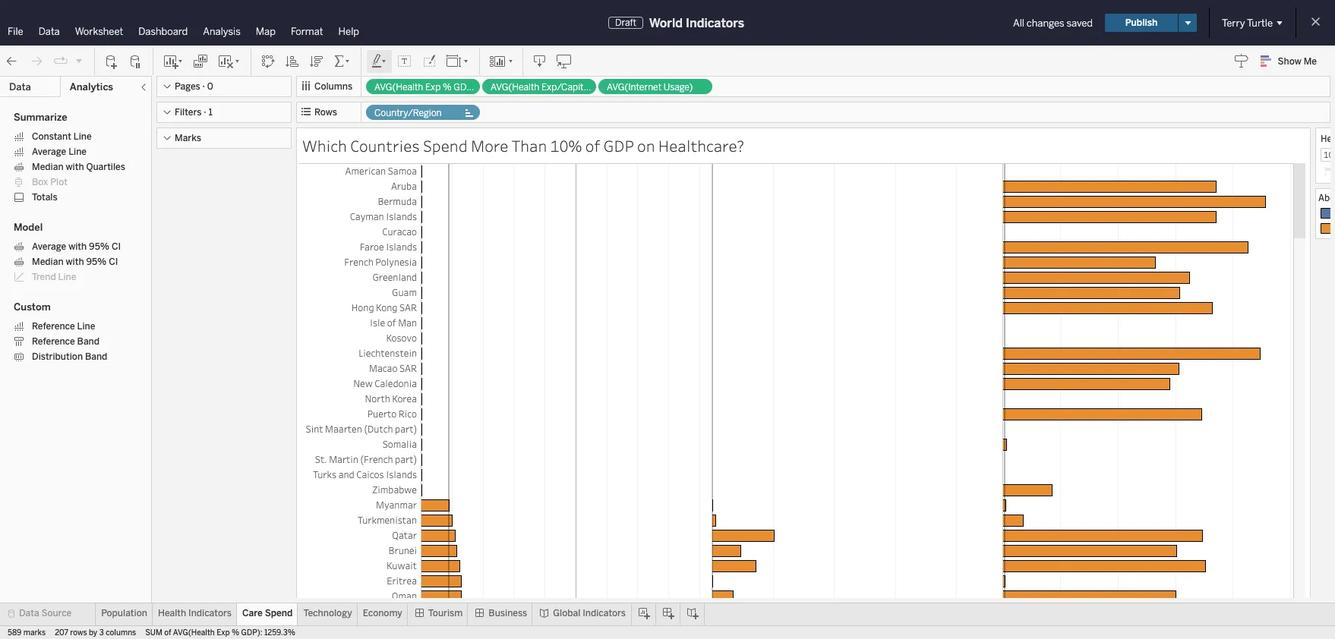 Task type: describe. For each thing, give the bounding box(es) containing it.
healthcare?
[[658, 135, 744, 156]]

health indicators
[[158, 608, 232, 619]]

Hong Kong SAR, Country/Region. Press Space to toggle selection. Press Escape to go back to the left margin. Use arrow keys to navigate headers text field
[[299, 300, 421, 315]]

analysis
[[203, 26, 241, 37]]

gdp)
[[454, 82, 476, 93]]

publish
[[1125, 17, 1158, 28]]

which countries spend more than 10% of gdp on healthcare?
[[302, 135, 744, 156]]

download image
[[532, 54, 548, 69]]

3
[[99, 629, 104, 638]]

Brunei, Country/Region. Press Space to toggle selection. Press Escape to go back to the left margin. Use arrow keys to navigate headers text field
[[299, 543, 421, 558]]

median for median with quartiles
[[32, 162, 63, 172]]

1 horizontal spatial spend
[[423, 135, 468, 156]]

show me
[[1278, 56, 1317, 67]]

pages · 0
[[175, 81, 213, 92]]

median for median with 95% ci
[[32, 257, 63, 267]]

care
[[242, 608, 263, 619]]

reference band
[[32, 336, 100, 347]]

show mark labels image
[[397, 54, 412, 69]]

avg(health exp/capita)
[[491, 82, 592, 93]]

more
[[471, 135, 508, 156]]

Guam, Country/Region. Press Space to toggle selection. Press Escape to go back to the left margin. Use arrow keys to navigate headers text field
[[299, 285, 421, 300]]

format
[[291, 26, 323, 37]]

source
[[41, 608, 72, 619]]

Turkmenistan, Country/Region. Press Space to toggle selection. Press Escape to go back to the left margin. Use arrow keys to navigate headers text field
[[299, 513, 421, 528]]

marks
[[23, 629, 46, 638]]

swap rows and columns image
[[260, 54, 276, 69]]

usage)
[[664, 82, 693, 93]]

avg(internet usage)
[[607, 82, 693, 93]]

sum of avg(health exp % gdp): 1259.3%
[[145, 629, 295, 638]]

open and edit this workbook in tableau desktop image
[[557, 54, 572, 69]]

me
[[1304, 56, 1317, 67]]

1 horizontal spatial replay animation image
[[74, 56, 84, 65]]

Qatar, Country/Region. Press Space to toggle selection. Press Escape to go back to the left margin. Use arrow keys to navigate headers text field
[[299, 528, 421, 543]]

average with 95% ci
[[32, 242, 121, 252]]

Eritrea, Country/Region. Press Space to toggle selection. Press Escape to go back to the left margin. Use arrow keys to navigate headers text field
[[299, 573, 421, 589]]

duplicate image
[[193, 54, 208, 69]]

0 horizontal spatial avg(health
[[173, 629, 215, 638]]

indicators for world indicators
[[686, 16, 744, 30]]

average for average line
[[32, 147, 66, 157]]

help
[[338, 26, 359, 37]]

marks
[[175, 133, 201, 144]]

1 horizontal spatial 10%
[[1324, 149, 1335, 160]]

file
[[8, 26, 23, 37]]

sorted ascending by average of health exp % gdp within country/region image
[[285, 54, 300, 69]]

all
[[1013, 17, 1024, 28]]

Zimbabwe, Country/Region. Press Space to toggle selection. Press Escape to go back to the left margin. Use arrow keys to navigate headers text field
[[299, 482, 421, 497]]

care spend
[[242, 608, 293, 619]]

global indicators
[[553, 608, 626, 619]]

1 vertical spatial exp
[[217, 629, 230, 638]]

which
[[302, 135, 347, 156]]

Macao SAR, Country/Region. Press Space to toggle selection. Press Escape to go back to the left margin. Use arrow keys to navigate headers text field
[[299, 361, 421, 376]]

all changes saved
[[1013, 17, 1093, 28]]

0
[[207, 81, 213, 92]]

line for trend line
[[58, 272, 76, 283]]

technology
[[303, 608, 352, 619]]

Sint Maarten (Dutch part), Country/Region. Press Space to toggle selection. Press Escape to go back to the left margin. Use arrow keys to navigate headers text field
[[299, 422, 421, 437]]

Faroe Islands, Country/Region. Press Space to toggle selection. Press Escape to go back to the left margin. Use arrow keys to navigate headers text field
[[299, 239, 421, 254]]

1 horizontal spatial of
[[585, 135, 600, 156]]

collapse image
[[139, 83, 148, 92]]

data source
[[19, 608, 72, 619]]

tourism
[[428, 608, 463, 619]]

terry
[[1222, 17, 1245, 28]]

1 vertical spatial of
[[164, 629, 171, 638]]

show
[[1278, 56, 1302, 67]]

1
[[208, 107, 213, 118]]

indicators for global indicators
[[583, 608, 626, 619]]

Myanmar, Country/Region. Press Space to toggle selection. Press Escape to go back to the left margin. Use arrow keys to navigate headers text field
[[299, 497, 421, 513]]

turtle
[[1247, 17, 1273, 28]]

saved
[[1067, 17, 1093, 28]]

business
[[489, 608, 527, 619]]

draft
[[615, 17, 636, 28]]

show/hide cards image
[[489, 54, 513, 69]]

analytics
[[70, 81, 113, 93]]

world
[[649, 16, 683, 30]]

hea
[[1321, 132, 1335, 144]]

on
[[637, 135, 655, 156]]

Oman, Country/Region. Press Space to toggle selection. Press Escape to go back to the left margin. Use arrow keys to navigate headers text field
[[299, 589, 421, 604]]

1 vertical spatial data
[[9, 81, 31, 93]]

median with 95% ci
[[32, 257, 118, 267]]

Kosovo, Country/Region. Press Space to toggle selection. Press Escape to go back to the left margin. Use arrow keys to navigate headers text field
[[299, 330, 421, 346]]

rows
[[314, 107, 337, 118]]

avg(health for avg(health exp/capita)
[[491, 82, 539, 93]]

0 vertical spatial data
[[38, 26, 60, 37]]

Somalia, Country/Region. Press Space to toggle selection. Press Escape to go back to the left margin. Use arrow keys to navigate headers text field
[[299, 437, 421, 452]]

0 horizontal spatial 10%
[[550, 135, 582, 156]]

95% for median with 95% ci
[[86, 257, 107, 267]]

totals
[[32, 192, 58, 203]]

global
[[553, 608, 580, 619]]

0 vertical spatial %
[[443, 82, 452, 93]]

than
[[512, 135, 547, 156]]

worksheet
[[75, 26, 123, 37]]

ci for average with 95% ci
[[112, 242, 121, 252]]

columns
[[314, 81, 353, 92]]

American Samoa, Country/Region. Press Space to toggle selection. Press Escape to go back to the left margin. Use arrow keys to navigate headers text field
[[299, 163, 421, 178]]

quartiles
[[86, 162, 125, 172]]

with for median with 95% ci
[[66, 257, 84, 267]]

line for average line
[[68, 147, 87, 157]]



Task type: locate. For each thing, give the bounding box(es) containing it.
10% down hea
[[1324, 149, 1335, 160]]

line up average line
[[74, 131, 92, 142]]

avg(health exp % gdp)
[[374, 82, 476, 93]]

95% down average with 95% ci
[[86, 257, 107, 267]]

indicators right "global"
[[583, 608, 626, 619]]

terry turtle
[[1222, 17, 1273, 28]]

by
[[89, 629, 97, 638]]

1 horizontal spatial avg(health
[[374, 82, 423, 93]]

· left 1
[[204, 107, 206, 118]]

· for filters
[[204, 107, 206, 118]]

replay animation image right redo icon
[[53, 54, 68, 69]]

spend left the more
[[423, 135, 468, 156]]

95% for average with 95% ci
[[89, 242, 109, 252]]

data
[[38, 26, 60, 37], [9, 81, 31, 93], [19, 608, 39, 619]]

highlight image
[[371, 54, 388, 69]]

0 horizontal spatial spend
[[265, 608, 293, 619]]

publish button
[[1105, 14, 1178, 32]]

1 vertical spatial ci
[[109, 257, 118, 267]]

replay animation image
[[53, 54, 68, 69], [74, 56, 84, 65]]

sorted descending by average of health exp % gdp within country/region image
[[309, 54, 324, 69]]

0 horizontal spatial of
[[164, 629, 171, 638]]

median up box plot
[[32, 162, 63, 172]]

1 vertical spatial median
[[32, 257, 63, 267]]

countries
[[350, 135, 420, 156]]

1 vertical spatial with
[[68, 242, 87, 252]]

sum
[[145, 629, 162, 638]]

median with quartiles
[[32, 162, 125, 172]]

Aruba, Country/Region. Press Space to toggle selection. Press Escape to go back to the left margin. Use arrow keys to navigate headers text field
[[299, 178, 421, 194]]

0 vertical spatial ci
[[112, 242, 121, 252]]

line for reference line
[[77, 321, 95, 332]]

average line
[[32, 147, 87, 157]]

spend
[[423, 135, 468, 156], [265, 608, 293, 619]]

French Polynesia, Country/Region. Press Space to toggle selection. Press Escape to go back to the left margin. Use arrow keys to navigate headers text field
[[299, 254, 421, 270]]

summarize
[[14, 112, 67, 123]]

box plot
[[32, 177, 68, 188]]

avg(health for avg(health exp % gdp)
[[374, 82, 423, 93]]

95%
[[89, 242, 109, 252], [86, 257, 107, 267]]

ci for median with 95% ci
[[109, 257, 118, 267]]

new data source image
[[104, 54, 119, 69]]

2 vertical spatial data
[[19, 608, 39, 619]]

207
[[55, 629, 68, 638]]

line for constant line
[[74, 131, 92, 142]]

new worksheet image
[[163, 54, 184, 69]]

2 horizontal spatial avg(health
[[491, 82, 539, 93]]

constant
[[32, 131, 71, 142]]

data up redo icon
[[38, 26, 60, 37]]

average down the model
[[32, 242, 66, 252]]

replay animation image up analytics
[[74, 56, 84, 65]]

data guide image
[[1234, 53, 1249, 68]]

indicators up sum of avg(health exp % gdp): 1259.3%
[[188, 608, 232, 619]]

0 horizontal spatial %
[[232, 629, 239, 638]]

trend line
[[32, 272, 76, 283]]

Turks and Caicos Islands, Country/Region. Press Space to toggle selection. Press Escape to go back to the left margin. Use arrow keys to navigate headers text field
[[299, 467, 421, 482]]

ci down average with 95% ci
[[109, 257, 118, 267]]

0 vertical spatial with
[[66, 162, 84, 172]]

exp
[[425, 82, 441, 93], [217, 629, 230, 638]]

reference line
[[32, 321, 95, 332]]

with down average with 95% ci
[[66, 257, 84, 267]]

population
[[101, 608, 147, 619]]

·
[[202, 81, 205, 92], [204, 107, 206, 118]]

filters · 1
[[175, 107, 213, 118]]

2 median from the top
[[32, 257, 63, 267]]

box
[[32, 177, 48, 188]]

Liechtenstein, Country/Region. Press Space to toggle selection. Press Escape to go back to the left margin. Use arrow keys to navigate headers text field
[[299, 346, 421, 361]]

589
[[8, 629, 22, 638]]

0 vertical spatial median
[[32, 162, 63, 172]]

with up median with 95% ci
[[68, 242, 87, 252]]

North Korea, Country/Region. Press Space to toggle selection. Press Escape to go back to the left margin. Use arrow keys to navigate headers text field
[[299, 391, 421, 406]]

marks. press enter to open the view data window.. use arrow keys to navigate data visualization elements. image
[[421, 163, 1294, 639]]

totals image
[[333, 54, 352, 69]]

with for average with 95% ci
[[68, 242, 87, 252]]

of right sum
[[164, 629, 171, 638]]

median up trend
[[32, 257, 63, 267]]

line
[[74, 131, 92, 142], [68, 147, 87, 157], [58, 272, 76, 283], [77, 321, 95, 332]]

0 vertical spatial spend
[[423, 135, 468, 156]]

map
[[256, 26, 276, 37]]

line up median with quartiles
[[68, 147, 87, 157]]

10%
[[550, 135, 582, 156], [1324, 149, 1335, 160]]

country/region
[[374, 108, 442, 118]]

pages
[[175, 81, 200, 92]]

0 vertical spatial ·
[[202, 81, 205, 92]]

% left "gdp):"
[[232, 629, 239, 638]]

model
[[14, 222, 43, 233]]

1 vertical spatial 95%
[[86, 257, 107, 267]]

dashboard
[[138, 26, 188, 37]]

format workbook image
[[422, 54, 437, 69]]

1 vertical spatial %
[[232, 629, 239, 638]]

average for average with 95% ci
[[32, 242, 66, 252]]

St. Martin (French part), Country/Region. Press Space to toggle selection. Press Escape to go back to the left margin. Use arrow keys to navigate headers text field
[[299, 452, 421, 467]]

Greenland, Country/Region. Press Space to toggle selection. Press Escape to go back to the left margin. Use arrow keys to navigate headers text field
[[299, 270, 421, 285]]

distribution
[[32, 352, 83, 362]]

data down the undo 'icon'
[[9, 81, 31, 93]]

with down average line
[[66, 162, 84, 172]]

2 reference from the top
[[32, 336, 75, 347]]

median
[[32, 162, 63, 172], [32, 257, 63, 267]]

rows
[[70, 629, 87, 638]]

gdp):
[[241, 629, 262, 638]]

exp/capita)
[[541, 82, 592, 93]]

custom
[[14, 302, 51, 313]]

avg(health down show mark labels image
[[374, 82, 423, 93]]

reference up distribution on the bottom left of the page
[[32, 336, 75, 347]]

95% up median with 95% ci
[[89, 242, 109, 252]]

Cayman Islands, Country/Region. Press Space to toggle selection. Press Escape to go back to the left margin. Use arrow keys to navigate headers text field
[[299, 209, 421, 224]]

health
[[158, 608, 186, 619]]

gdp
[[603, 135, 634, 156]]

reference
[[32, 321, 75, 332], [32, 336, 75, 347]]

undo image
[[5, 54, 20, 69]]

Bermuda, Country/Region. Press Space to toggle selection. Press Escape to go back to the left margin. Use arrow keys to navigate headers text field
[[299, 194, 421, 209]]

data up 589 marks
[[19, 608, 39, 619]]

0 vertical spatial average
[[32, 147, 66, 157]]

average down constant
[[32, 147, 66, 157]]

exp left "gdp):"
[[217, 629, 230, 638]]

1 average from the top
[[32, 147, 66, 157]]

columns
[[106, 629, 136, 638]]

Kuwait, Country/Region. Press Space to toggle selection. Press Escape to go back to the left margin. Use arrow keys to navigate headers text field
[[299, 558, 421, 573]]

reference for reference line
[[32, 321, 75, 332]]

plot
[[50, 177, 68, 188]]

1 reference from the top
[[32, 321, 75, 332]]

· left 0
[[202, 81, 205, 92]]

0 horizontal spatial indicators
[[188, 608, 232, 619]]

fit image
[[446, 54, 470, 69]]

207 rows by 3 columns
[[55, 629, 136, 638]]

10% right the than
[[550, 135, 582, 156]]

2 vertical spatial with
[[66, 257, 84, 267]]

0 horizontal spatial replay animation image
[[53, 54, 68, 69]]

ci up median with 95% ci
[[112, 242, 121, 252]]

band
[[77, 336, 100, 347], [85, 352, 107, 362]]

0 vertical spatial band
[[77, 336, 100, 347]]

0 vertical spatial reference
[[32, 321, 75, 332]]

avg(health down show/hide cards image
[[491, 82, 539, 93]]

1 vertical spatial reference
[[32, 336, 75, 347]]

Isle of Man, Country/Region. Press Space to toggle selection. Press Escape to go back to the left margin. Use arrow keys to navigate headers text field
[[299, 315, 421, 330]]

avg(internet
[[607, 82, 662, 93]]

avg(health down health indicators
[[173, 629, 215, 638]]

show me button
[[1254, 49, 1331, 73]]

abov
[[1318, 191, 1335, 204]]

· for pages
[[202, 81, 205, 92]]

constant line
[[32, 131, 92, 142]]

clear sheet image
[[217, 54, 242, 69]]

indicators for health indicators
[[188, 608, 232, 619]]

1 vertical spatial ·
[[204, 107, 206, 118]]

economy
[[363, 608, 402, 619]]

New Caledonia, Country/Region. Press Space to toggle selection. Press Escape to go back to the left margin. Use arrow keys to navigate headers text field
[[299, 376, 421, 391]]

% left gdp)
[[443, 82, 452, 93]]

0 horizontal spatial exp
[[217, 629, 230, 638]]

0 vertical spatial exp
[[425, 82, 441, 93]]

of
[[585, 135, 600, 156], [164, 629, 171, 638]]

line down median with 95% ci
[[58, 272, 76, 283]]

filters
[[175, 107, 202, 118]]

reference up reference band
[[32, 321, 75, 332]]

world indicators
[[649, 16, 744, 30]]

1 vertical spatial average
[[32, 242, 66, 252]]

redo image
[[29, 54, 44, 69]]

of left gdp
[[585, 135, 600, 156]]

2 horizontal spatial indicators
[[686, 16, 744, 30]]

1 vertical spatial band
[[85, 352, 107, 362]]

avg(health
[[374, 82, 423, 93], [491, 82, 539, 93], [173, 629, 215, 638]]

2 average from the top
[[32, 242, 66, 252]]

0 vertical spatial 95%
[[89, 242, 109, 252]]

Puerto Rico, Country/Region. Press Space to toggle selection. Press Escape to go back to the left margin. Use arrow keys to navigate headers text field
[[299, 406, 421, 422]]

with for median with quartiles
[[66, 162, 84, 172]]

indicators right world
[[686, 16, 744, 30]]

band up distribution band
[[77, 336, 100, 347]]

pause auto updates image
[[128, 54, 144, 69]]

band for reference band
[[77, 336, 100, 347]]

1 horizontal spatial exp
[[425, 82, 441, 93]]

1 vertical spatial spend
[[265, 608, 293, 619]]

with
[[66, 162, 84, 172], [68, 242, 87, 252], [66, 257, 84, 267]]

trend
[[32, 272, 56, 283]]

1 median from the top
[[32, 162, 63, 172]]

band for distribution band
[[85, 352, 107, 362]]

exp down the format workbook icon
[[425, 82, 441, 93]]

589 marks
[[8, 629, 46, 638]]

0 vertical spatial of
[[585, 135, 600, 156]]

1 horizontal spatial %
[[443, 82, 452, 93]]

ci
[[112, 242, 121, 252], [109, 257, 118, 267]]

distribution band
[[32, 352, 107, 362]]

Curacao, Country/Region. Press Space to toggle selection. Press Escape to go back to the left margin. Use arrow keys to navigate headers text field
[[299, 224, 421, 239]]

spend up 1259.3%
[[265, 608, 293, 619]]

1 horizontal spatial indicators
[[583, 608, 626, 619]]

1259.3%
[[264, 629, 295, 638]]

reference for reference band
[[32, 336, 75, 347]]

band down reference band
[[85, 352, 107, 362]]

changes
[[1027, 17, 1064, 28]]

line up reference band
[[77, 321, 95, 332]]



Task type: vqa. For each thing, say whether or not it's contained in the screenshot.
your
no



